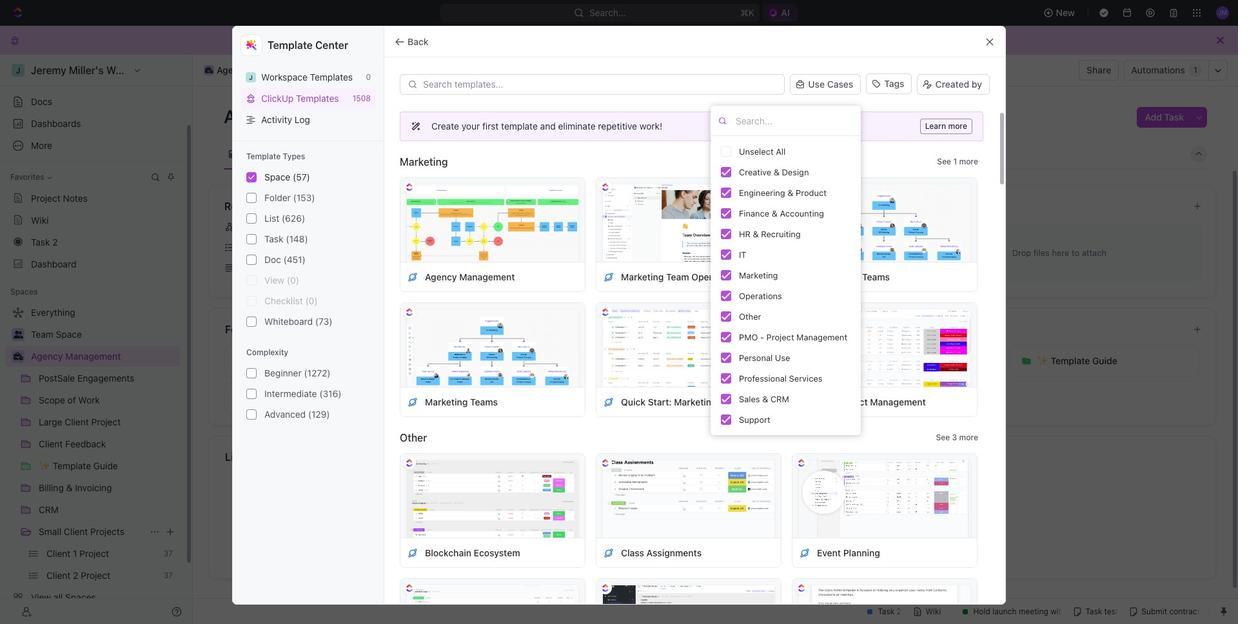 Task type: vqa. For each thing, say whether or not it's contained in the screenshot.


Task type: describe. For each thing, give the bounding box(es) containing it.
lists
[[225, 452, 248, 463]]

intermediate
[[265, 388, 317, 399]]

class
[[621, 548, 645, 558]]

1 vertical spatial agency management link
[[31, 347, 178, 367]]

checklist
[[265, 296, 303, 307]]

1 horizontal spatial work
[[695, 263, 717, 274]]

1 horizontal spatial agency management link
[[201, 63, 310, 78]]

advanced
[[265, 409, 306, 420]]

projects inside tree
[[90, 527, 124, 538]]

marketing down resource management at the top of the page
[[621, 271, 664, 282]]

new
[[1057, 7, 1076, 18]]

(57)
[[293, 172, 310, 183]]

professional services button
[[716, 368, 856, 389]]

tree inside sidebar navigation
[[5, 303, 181, 625]]

1 horizontal spatial space
[[743, 519, 766, 529]]

marketing down create
[[400, 156, 448, 168]]

client inside button
[[671, 356, 696, 367]]

see for recent
[[497, 201, 511, 211]]

drop files here to attach
[[1013, 247, 1107, 258]]

see 3 more button
[[931, 430, 984, 446]]

client feedback
[[841, 356, 910, 367]]

see all
[[497, 201, 522, 211]]

see all button
[[492, 199, 527, 214]]

list (626)
[[265, 213, 305, 224]]

template
[[501, 121, 538, 132]]

0 vertical spatial your
[[462, 121, 480, 132]]

templates for clickup templates
[[296, 93, 339, 104]]

finance & accounting
[[739, 208, 825, 218]]

sales & crm
[[739, 394, 790, 404]]

folders
[[225, 324, 262, 336]]

team link
[[737, 145, 762, 163]]

dashboards
[[31, 118, 81, 129]]

here
[[1053, 247, 1070, 258]]

add for add list
[[697, 540, 712, 550]]

welcome!
[[304, 148, 347, 159]]

pmo - project management button
[[716, 327, 856, 348]]

j
[[249, 73, 253, 81]]

planning
[[844, 548, 881, 558]]

client inside sidebar navigation
[[64, 527, 88, 538]]

share button
[[1080, 60, 1120, 81]]

attach
[[1083, 247, 1107, 258]]

quick start: marketing
[[621, 397, 717, 407]]

1 horizontal spatial of
[[684, 263, 693, 274]]

no lists icon. image
[[687, 468, 738, 519]]

blockchain ecosystem
[[425, 548, 520, 558]]

all
[[513, 201, 522, 211]]

notes
[[63, 193, 88, 204]]

cases
[[828, 79, 854, 90]]

(0) for checklist (0)
[[306, 296, 318, 307]]

see for marketing
[[938, 157, 952, 166]]

postsale
[[252, 356, 290, 367]]

0 horizontal spatial task
[[265, 234, 284, 245]]

untitled
[[582, 221, 615, 232]]

small client projects inside small client projects button
[[645, 393, 733, 404]]

overview link
[[238, 145, 281, 163]]

task inside button
[[1165, 112, 1185, 123]]

‎task
[[31, 236, 50, 247]]

lists button
[[225, 450, 1201, 465]]

pmo - project management
[[739, 332, 848, 342]]

welcome! link
[[302, 145, 347, 163]]

hr
[[739, 229, 751, 239]]

favorites
[[10, 172, 44, 182]]

it button
[[716, 245, 856, 265]]

Search... text field
[[736, 111, 855, 130]]

sidebar navigation
[[0, 55, 193, 625]]

1 vertical spatial your
[[725, 519, 741, 529]]

postsale engagements button
[[225, 345, 416, 377]]

project inside "project notes" link
[[31, 193, 60, 204]]

use inside dropdown button
[[809, 79, 825, 90]]

more for other
[[960, 433, 979, 443]]

1 for client 1 project a scope of work
[[609, 263, 613, 274]]

learn
[[926, 121, 947, 131]]

seo project management
[[818, 397, 926, 407]]

0
[[366, 72, 371, 82]]

templates for workspace templates
[[310, 72, 353, 83]]

1 vertical spatial to
[[715, 519, 723, 529]]

map
[[266, 221, 284, 232]]

dashboard link
[[5, 254, 181, 274]]

small client projects inside small client projects link
[[39, 527, 124, 538]]

other inside button
[[739, 311, 762, 322]]

resource
[[582, 242, 621, 253]]

a
[[647, 263, 653, 274]]

& for engineering
[[788, 187, 794, 198]]

intermediate (316)
[[265, 388, 342, 399]]

billing & invoicing button
[[225, 383, 416, 415]]

blockchain
[[425, 548, 472, 558]]

docs inside sidebar navigation
[[31, 96, 52, 107]]

dashboards link
[[5, 114, 181, 134]]

workspace
[[261, 72, 308, 83]]

0 horizontal spatial other
[[400, 432, 427, 444]]

0 horizontal spatial space
[[265, 172, 291, 183]]

0 vertical spatial teams
[[863, 271, 890, 282]]

project for large client project
[[699, 356, 729, 367]]

1 horizontal spatial projects
[[243, 263, 277, 274]]

business time image inside sidebar navigation
[[13, 353, 23, 361]]

add list
[[697, 540, 728, 550]]

0 vertical spatial more
[[949, 121, 968, 131]]

& for hr
[[753, 229, 759, 239]]

(316)
[[320, 388, 342, 399]]

agency inside sidebar navigation
[[31, 351, 63, 362]]

start:
[[648, 397, 672, 407]]

client 1 project a scope of work
[[582, 263, 717, 274]]

engineering & product
[[739, 187, 827, 198]]

whiteboard (73)
[[265, 316, 333, 327]]

work!
[[640, 121, 663, 132]]

0 vertical spatial marketing teams
[[818, 271, 890, 282]]

unselect
[[739, 146, 774, 156]]

✨ template guide button
[[1010, 345, 1201, 377]]

0 vertical spatial operations
[[692, 271, 739, 282]]

0 horizontal spatial wiki link
[[5, 210, 181, 230]]

files
[[1034, 247, 1050, 258]]

list right the new
[[700, 519, 713, 529]]

ecosystem
[[474, 548, 520, 558]]

add task button
[[1138, 107, 1192, 128]]

management inside "button"
[[797, 332, 848, 342]]

folder (153)
[[265, 192, 315, 203]]

back button
[[390, 31, 437, 52]]

creative & design button
[[716, 162, 856, 183]]

0 vertical spatial wiki link
[[368, 145, 389, 163]]

1 horizontal spatial list link
[[784, 145, 802, 163]]

small inside small client projects button
[[645, 393, 668, 404]]

resource management
[[582, 242, 678, 253]]

professional services
[[739, 373, 823, 384]]

personal
[[739, 353, 773, 363]]

first
[[483, 121, 499, 132]]

1 vertical spatial teams
[[470, 397, 498, 407]]

management inside sidebar navigation
[[65, 351, 121, 362]]

folders button
[[225, 322, 1183, 337]]

personal use
[[739, 353, 791, 363]]

doc
[[265, 254, 281, 265]]

projects link
[[219, 258, 532, 279]]

template for template center
[[268, 39, 313, 51]]

crm button
[[421, 383, 612, 415]]

professional
[[739, 373, 787, 384]]



Task type: locate. For each thing, give the bounding box(es) containing it.
teams
[[863, 271, 890, 282], [470, 397, 498, 407]]

0 horizontal spatial to
[[715, 519, 723, 529]]

wiki link down "project notes" link
[[5, 210, 181, 230]]

your up the add list
[[725, 519, 741, 529]]

guide
[[1093, 356, 1118, 367]]

crm down scope of work
[[449, 393, 469, 404]]

see inside button
[[937, 433, 951, 443]]

see for other
[[937, 433, 951, 443]]

types
[[283, 152, 305, 161]]

1 horizontal spatial small
[[645, 393, 668, 404]]

work up crm 'button'
[[489, 356, 511, 367]]

advanced (129)
[[265, 409, 330, 420]]

1 down resource
[[609, 263, 613, 274]]

& right hr
[[753, 229, 759, 239]]

0 vertical spatial use
[[809, 79, 825, 90]]

log
[[295, 114, 310, 125]]

crm down professional services
[[771, 394, 790, 404]]

0 vertical spatial projects
[[243, 263, 277, 274]]

(0) for view (0)
[[287, 275, 299, 286]]

recent
[[225, 201, 259, 212]]

1 horizontal spatial wiki
[[371, 148, 389, 159]]

marketing button
[[716, 265, 856, 286]]

add down add a new list to your space
[[697, 540, 712, 550]]

jeremy miller's workspace, , element
[[246, 72, 256, 82]]

template right ✨
[[1051, 356, 1091, 367]]

(0) right view
[[287, 275, 299, 286]]

more down the "learn more" link on the top of page
[[960, 157, 979, 166]]

docs up dashboards in the left of the page
[[31, 96, 52, 107]]

1 horizontal spatial operations
[[739, 291, 783, 301]]

see left '3'
[[937, 433, 951, 443]]

2 horizontal spatial projects
[[698, 393, 733, 404]]

marketing team operations
[[621, 271, 739, 282]]

1 vertical spatial wiki link
[[5, 210, 181, 230]]

search...
[[590, 7, 627, 18]]

1 vertical spatial operations
[[739, 291, 783, 301]]

share
[[1087, 65, 1112, 75]]

& for billing
[[281, 393, 287, 404]]

0 vertical spatial template
[[268, 39, 313, 51]]

1 vertical spatial small
[[39, 527, 61, 538]]

scope inside client 1 project a scope of work link
[[656, 263, 682, 274]]

task down map in the left of the page
[[265, 234, 284, 245]]

space right no lists icon.
[[743, 519, 766, 529]]

& left product
[[788, 187, 794, 198]]

clickup templates
[[261, 93, 339, 104]]

1 horizontal spatial 1
[[954, 157, 958, 166]]

list inside button
[[714, 540, 728, 550]]

scope of work
[[449, 356, 511, 367]]

1 horizontal spatial task
[[1165, 112, 1185, 123]]

assignments
[[647, 548, 702, 558]]

0 horizontal spatial small client projects
[[39, 527, 124, 538]]

drop
[[1013, 247, 1032, 258]]

learn more
[[926, 121, 968, 131]]

marketing down scope of work
[[425, 397, 468, 407]]

wiki inside sidebar navigation
[[31, 215, 49, 226]]

team up creative
[[739, 148, 762, 159]]

0 vertical spatial scope
[[656, 263, 682, 274]]

project left a
[[615, 263, 645, 274]]

0 horizontal spatial wiki
[[31, 215, 49, 226]]

0 horizontal spatial list link
[[219, 237, 532, 258]]

2 vertical spatial see
[[937, 433, 951, 443]]

👥
[[564, 243, 574, 252]]

1 horizontal spatial to
[[1072, 247, 1080, 258]]

whiteboard
[[265, 316, 313, 327]]

a
[[676, 519, 681, 529]]

team right a
[[667, 271, 690, 282]]

1 right automations
[[1194, 65, 1198, 75]]

templates down center
[[310, 72, 353, 83]]

more right '3'
[[960, 433, 979, 443]]

agency management link
[[201, 63, 310, 78], [31, 347, 178, 367]]

2 vertical spatial add
[[697, 540, 712, 550]]

project
[[31, 193, 60, 204], [615, 263, 645, 274], [767, 332, 795, 342], [699, 356, 729, 367], [838, 397, 868, 407]]

marketing inside button
[[739, 270, 778, 280]]

untitled link
[[559, 217, 872, 237]]

0 horizontal spatial small
[[39, 527, 61, 538]]

feedback
[[868, 356, 910, 367]]

1 horizontal spatial team
[[739, 148, 762, 159]]

& for creative
[[774, 167, 780, 177]]

(451)
[[284, 254, 306, 265]]

1 inside button
[[954, 157, 958, 166]]

use down pmo - project management "button" at the right bottom of page
[[775, 353, 791, 363]]

add left a
[[660, 519, 674, 529]]

operations button
[[716, 286, 856, 306]]

1 horizontal spatial wiki link
[[368, 145, 389, 163]]

project right seo
[[838, 397, 868, 407]]

see left all
[[497, 201, 511, 211]]

project down folders button
[[699, 356, 729, 367]]

0 vertical spatial of
[[684, 263, 693, 274]]

0 horizontal spatial docs
[[31, 96, 52, 107]]

& inside button
[[774, 167, 780, 177]]

eliminate
[[558, 121, 596, 132]]

marketing down it
[[739, 270, 778, 280]]

(129)
[[308, 409, 330, 420]]

task down automations
[[1165, 112, 1185, 123]]

0 horizontal spatial (0)
[[287, 275, 299, 286]]

work inside button
[[489, 356, 511, 367]]

0 horizontal spatial 1
[[609, 263, 613, 274]]

0 horizontal spatial crm
[[449, 393, 469, 404]]

1 vertical spatial scope
[[449, 356, 475, 367]]

resources
[[904, 201, 956, 212]]

1
[[1194, 65, 1198, 75], [954, 157, 958, 166], [609, 263, 613, 274]]

work down untitled link
[[695, 263, 717, 274]]

project for client 1 project a scope of work
[[615, 263, 645, 274]]

wiki right 'welcome!'
[[371, 148, 389, 159]]

0 horizontal spatial agency management link
[[31, 347, 178, 367]]

1 vertical spatial use
[[775, 353, 791, 363]]

template types
[[246, 152, 305, 161]]

1 vertical spatial task
[[265, 234, 284, 245]]

more inside button
[[960, 433, 979, 443]]

template up workspace on the left top of page
[[268, 39, 313, 51]]

0 vertical spatial small client projects
[[645, 393, 733, 404]]

design
[[782, 167, 809, 177]]

support button
[[716, 410, 856, 430]]

workload
[[675, 148, 716, 159]]

list down add a new list to your space
[[714, 540, 728, 550]]

0 horizontal spatial work
[[489, 356, 511, 367]]

0 vertical spatial task
[[1165, 112, 1185, 123]]

event planning
[[818, 548, 881, 558]]

0 vertical spatial space
[[265, 172, 291, 183]]

project inside large client project button
[[699, 356, 729, 367]]

add down automations
[[1146, 112, 1163, 123]]

scope inside scope of work button
[[449, 356, 475, 367]]

more right learn
[[949, 121, 968, 131]]

0 vertical spatial wiki
[[371, 148, 389, 159]]

marketing up operations button
[[818, 271, 860, 282]]

1 horizontal spatial your
[[725, 519, 741, 529]]

template center
[[268, 39, 349, 51]]

wiki link right 'welcome!'
[[368, 145, 389, 163]]

& right finance
[[772, 208, 778, 218]]

2 vertical spatial 1
[[609, 263, 613, 274]]

to right 'here'
[[1072, 247, 1080, 258]]

center
[[315, 39, 349, 51]]

mind map
[[243, 221, 284, 232]]

0 vertical spatial work
[[695, 263, 717, 274]]

see
[[938, 157, 952, 166], [497, 201, 511, 211], [937, 433, 951, 443]]

1 vertical spatial 1
[[954, 157, 958, 166]]

template inside button
[[1051, 356, 1091, 367]]

template for template types
[[246, 152, 281, 161]]

templates up activity log button
[[296, 93, 339, 104]]

business time image
[[205, 67, 213, 74], [13, 353, 23, 361]]

1 vertical spatial templates
[[296, 93, 339, 104]]

0 vertical spatial agency management link
[[201, 63, 310, 78]]

tree containing agency management
[[5, 303, 181, 625]]

1 vertical spatial of
[[478, 356, 486, 367]]

spaces
[[10, 287, 38, 297]]

hr & recruiting button
[[716, 224, 856, 245]]

add list button
[[692, 538, 733, 553]]

0 horizontal spatial marketing teams
[[425, 397, 498, 407]]

activity log
[[261, 114, 310, 125]]

engineering & product button
[[716, 183, 856, 203]]

add for add a new list to your space
[[660, 519, 674, 529]]

use cases button
[[791, 74, 862, 95]]

agency management inside sidebar navigation
[[31, 351, 121, 362]]

agency management
[[217, 65, 307, 75], [224, 106, 402, 127], [425, 271, 515, 282], [31, 351, 121, 362]]

create your first template and eliminate repetitive work!
[[432, 121, 663, 132]]

(0) up (73)
[[306, 296, 318, 307]]

docs up 'untitled'
[[564, 201, 589, 212]]

1 vertical spatial wiki
[[31, 215, 49, 226]]

project down favorites button
[[31, 193, 60, 204]]

list down the "mind"
[[243, 242, 258, 253]]

unselect all button
[[716, 141, 856, 162]]

1 vertical spatial see
[[497, 201, 511, 211]]

1 horizontal spatial docs
[[564, 201, 589, 212]]

0 vertical spatial other
[[739, 311, 762, 322]]

0 vertical spatial small
[[645, 393, 668, 404]]

& right sales
[[763, 394, 769, 404]]

1 vertical spatial marketing teams
[[425, 397, 498, 407]]

1 vertical spatial business time image
[[13, 353, 23, 361]]

2 vertical spatial more
[[960, 433, 979, 443]]

1 down the "learn more" link on the top of page
[[954, 157, 958, 166]]

space up folder on the top left
[[265, 172, 291, 183]]

add inside add task button
[[1146, 112, 1163, 123]]

beginner
[[265, 368, 302, 379]]

template left types
[[246, 152, 281, 161]]

billing & invoicing
[[252, 393, 328, 404]]

unselect all
[[739, 146, 786, 156]]

& for sales
[[763, 394, 769, 404]]

client feedback button
[[813, 345, 1005, 377]]

1 horizontal spatial business time image
[[205, 67, 213, 74]]

of up crm 'button'
[[478, 356, 486, 367]]

wiki
[[371, 148, 389, 159], [31, 215, 49, 226]]

mind
[[243, 221, 263, 232]]

2 horizontal spatial 1
[[1194, 65, 1198, 75]]

task (148)
[[265, 234, 308, 245]]

large client project
[[645, 356, 729, 367]]

1 vertical spatial team
[[667, 271, 690, 282]]

0 vertical spatial business time image
[[205, 67, 213, 74]]

see 3 more
[[937, 433, 979, 443]]

1 vertical spatial add
[[660, 519, 674, 529]]

1 vertical spatial work
[[489, 356, 511, 367]]

operations down marketing button
[[739, 291, 783, 301]]

hr & recruiting
[[739, 229, 801, 239]]

0 horizontal spatial projects
[[90, 527, 124, 538]]

1 vertical spatial template
[[246, 152, 281, 161]]

0 horizontal spatial team
[[667, 271, 690, 282]]

project inside client 1 project a scope of work link
[[615, 263, 645, 274]]

operations inside button
[[739, 291, 783, 301]]

add for add task
[[1146, 112, 1163, 123]]

use left cases on the top right of page
[[809, 79, 825, 90]]

more inside button
[[960, 157, 979, 166]]

0 horizontal spatial use
[[775, 353, 791, 363]]

& for finance
[[772, 208, 778, 218]]

0 horizontal spatial teams
[[470, 397, 498, 407]]

& up advanced
[[281, 393, 287, 404]]

list right the "mind"
[[265, 213, 279, 224]]

operations down untitled link
[[692, 271, 739, 282]]

wiki up ‎task
[[31, 215, 49, 226]]

project notes
[[31, 193, 88, 204]]

0 vertical spatial to
[[1072, 247, 1080, 258]]

0 vertical spatial list link
[[784, 145, 802, 163]]

crm inside 'button'
[[449, 393, 469, 404]]

and
[[541, 121, 556, 132]]

use cases button
[[791, 73, 862, 96]]

project for pmo - project management
[[767, 332, 795, 342]]

1 horizontal spatial use
[[809, 79, 825, 90]]

1 vertical spatial space
[[743, 519, 766, 529]]

1 for see 1 more
[[954, 157, 958, 166]]

more for marketing
[[960, 157, 979, 166]]

space (57)
[[265, 172, 310, 183]]

0 vertical spatial add
[[1146, 112, 1163, 123]]

1 vertical spatial (0)
[[306, 296, 318, 307]]

list right all
[[786, 148, 802, 159]]

1 vertical spatial projects
[[698, 393, 733, 404]]

2 vertical spatial projects
[[90, 527, 124, 538]]

complexity
[[246, 348, 289, 357]]

0 vertical spatial 1
[[1194, 65, 1198, 75]]

1 vertical spatial more
[[960, 157, 979, 166]]

1 horizontal spatial scope
[[656, 263, 682, 274]]

of right a
[[684, 263, 693, 274]]

projects inside button
[[698, 393, 733, 404]]

event
[[818, 548, 841, 558]]

to up the add list
[[715, 519, 723, 529]]

it
[[739, 249, 747, 260]]

view
[[265, 275, 285, 286]]

1 vertical spatial small client projects
[[39, 527, 124, 538]]

creative
[[739, 167, 772, 177]]

learn more link
[[921, 119, 973, 134]]

1 vertical spatial docs
[[564, 201, 589, 212]]

of inside button
[[478, 356, 486, 367]]

0 horizontal spatial scope
[[449, 356, 475, 367]]

small inside small client projects link
[[39, 527, 61, 538]]

favorites button
[[5, 170, 57, 185]]

project right - at the bottom right of page
[[767, 332, 795, 342]]

&
[[774, 167, 780, 177], [788, 187, 794, 198], [772, 208, 778, 218], [753, 229, 759, 239], [281, 393, 287, 404], [763, 394, 769, 404]]

see inside button
[[497, 201, 511, 211]]

mind map link
[[219, 217, 532, 237]]

add inside add list button
[[697, 540, 712, 550]]

(148)
[[286, 234, 308, 245]]

new
[[683, 519, 698, 529]]

2 vertical spatial template
[[1051, 356, 1091, 367]]

repetitive
[[598, 121, 638, 132]]

finance
[[739, 208, 770, 218]]

& left design
[[774, 167, 780, 177]]

0 horizontal spatial business time image
[[13, 353, 23, 361]]

1 horizontal spatial marketing teams
[[818, 271, 890, 282]]

organizational
[[413, 148, 475, 159]]

(626)
[[282, 213, 305, 224]]

crm inside button
[[771, 394, 790, 404]]

marketing teams
[[818, 271, 890, 282], [425, 397, 498, 407]]

Search templates... text field
[[423, 79, 778, 90]]

tree
[[5, 303, 181, 625]]

accounting
[[780, 208, 825, 218]]

project inside pmo - project management "button"
[[767, 332, 795, 342]]

see inside button
[[938, 157, 952, 166]]

quick
[[621, 397, 646, 407]]

client 1 project a scope of work link
[[559, 258, 872, 279]]

marketing right start:
[[675, 397, 717, 407]]

work
[[695, 263, 717, 274], [489, 356, 511, 367]]

see down the "learn more" link on the top of page
[[938, 157, 952, 166]]

0 horizontal spatial add
[[660, 519, 674, 529]]

your left first
[[462, 121, 480, 132]]

add a new list to your space
[[660, 519, 766, 529]]



